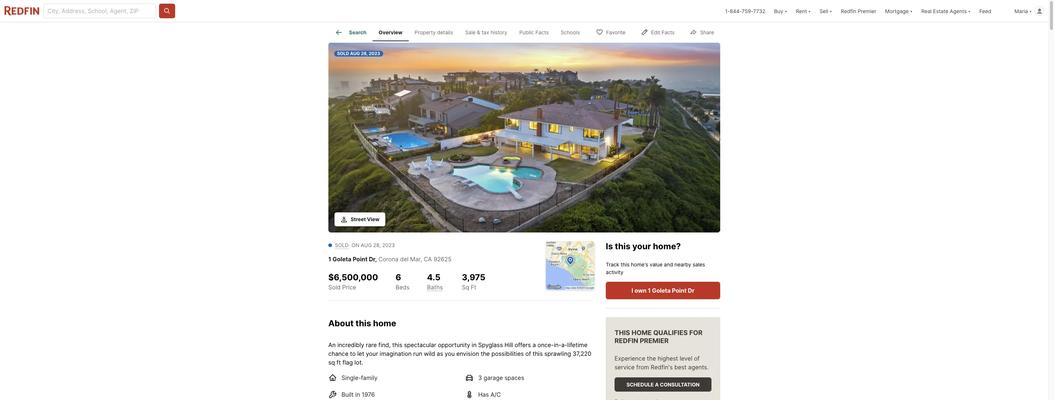 Task type: locate. For each thing, give the bounding box(es) containing it.
real estate agents ▾
[[921, 8, 971, 14]]

sold left on
[[335, 242, 349, 249]]

overview tab
[[373, 24, 409, 41]]

0 vertical spatial goleta
[[333, 256, 351, 263]]

a-
[[561, 342, 567, 349]]

ca
[[424, 256, 432, 263]]

premier
[[858, 8, 876, 14]]

2023 down overview tab
[[369, 51, 380, 56]]

a/c
[[491, 391, 501, 399]]

street view
[[351, 216, 379, 223]]

agents
[[950, 8, 967, 14]]

own
[[635, 287, 647, 295]]

edit
[[651, 29, 660, 35]]

1
[[328, 256, 331, 263], [648, 287, 651, 295]]

buy
[[774, 8, 783, 14]]

goleta down sold link
[[333, 256, 351, 263]]

0 horizontal spatial ,
[[375, 256, 377, 263]]

qualifies
[[653, 329, 688, 337]]

1 vertical spatial sold
[[335, 242, 349, 249]]

sq
[[462, 284, 469, 291]]

1 vertical spatial 28,
[[373, 242, 381, 249]]

garage
[[484, 375, 503, 382]]

1976
[[362, 391, 375, 399]]

1 vertical spatial goleta
[[652, 287, 671, 295]]

this for about
[[356, 319, 371, 329]]

this right is
[[615, 242, 631, 252]]

0 vertical spatial in
[[472, 342, 477, 349]]

sell ▾
[[820, 8, 832, 14]]

sold
[[328, 284, 341, 291]]

sell ▾ button
[[820, 0, 832, 22]]

facts right edit
[[662, 29, 675, 35]]

this right track
[[621, 262, 630, 268]]

goleta right own
[[652, 287, 671, 295]]

this inside track this home's value and nearby sales activity
[[621, 262, 630, 268]]

overview
[[379, 29, 403, 36]]

this home qualifies for redfin premier
[[615, 329, 703, 345]]

tab list
[[328, 22, 592, 41]]

1 horizontal spatial ,
[[420, 256, 422, 263]]

price
[[342, 284, 356, 291]]

1 vertical spatial 1
[[648, 287, 651, 295]]

an incredibly rare find, this spectacular opportunity in spyglass hill offers a once-in-a-lifetime chance to let your imagination run wild as you envision the possibilities of this sprawling 37,220 sq ft flag lot.
[[328, 342, 591, 367]]

1 horizontal spatial 2023
[[382, 242, 395, 249]]

property details tab
[[409, 24, 459, 41]]

0 horizontal spatial dr
[[369, 256, 375, 263]]

hill
[[505, 342, 513, 349]]

history
[[491, 29, 507, 36]]

▾ for buy ▾
[[785, 8, 787, 14]]

0 horizontal spatial the
[[481, 350, 490, 358]]

1 up sold
[[328, 256, 331, 263]]

tax
[[482, 29, 489, 36]]

1 vertical spatial in
[[355, 391, 360, 399]]

the
[[481, 350, 490, 358], [647, 355, 656, 363]]

1 goleta point dr , corona del mar , ca 92625
[[328, 256, 452, 263]]

0 horizontal spatial aug
[[350, 51, 360, 56]]

in
[[472, 342, 477, 349], [355, 391, 360, 399]]

6
[[396, 273, 401, 283]]

the inside the an incredibly rare find, this spectacular opportunity in spyglass hill offers a once-in-a-lifetime chance to let your imagination run wild as you envision the possibilities of this sprawling 37,220 sq ft flag lot.
[[481, 350, 490, 358]]

edit facts button
[[635, 24, 681, 39]]

1 horizontal spatial of
[[694, 355, 700, 363]]

dr
[[369, 256, 375, 263], [688, 287, 694, 295]]

0 vertical spatial 28,
[[361, 51, 368, 56]]

1 ▾ from the left
[[785, 8, 787, 14]]

lot.
[[354, 359, 363, 367]]

0 vertical spatial aug
[[350, 51, 360, 56]]

best
[[674, 364, 687, 371]]

1 horizontal spatial dr
[[688, 287, 694, 295]]

6 ▾ from the left
[[1029, 8, 1032, 14]]

in inside the an incredibly rare find, this spectacular opportunity in spyglass hill offers a once-in-a-lifetime chance to let your imagination run wild as you envision the possibilities of this sprawling 37,220 sq ft flag lot.
[[472, 342, 477, 349]]

▾ right maria
[[1029, 8, 1032, 14]]

street
[[351, 216, 366, 223]]

mortgage ▾ button
[[885, 0, 913, 22]]

of inside experience the highest level of service from redfin's best agents.
[[694, 355, 700, 363]]

0 horizontal spatial in
[[355, 391, 360, 399]]

▾ right mortgage
[[910, 8, 913, 14]]

1 horizontal spatial in
[[472, 342, 477, 349]]

point down on
[[353, 256, 368, 263]]

the down spyglass at the left bottom of page
[[481, 350, 490, 358]]

favorite
[[606, 29, 625, 35]]

mar
[[410, 256, 420, 263]]

$6,500,000 sold price
[[328, 273, 378, 291]]

this left home
[[356, 319, 371, 329]]

facts right public
[[535, 29, 549, 36]]

3,975 sq ft
[[462, 273, 485, 291]]

your down rare at left
[[366, 350, 378, 358]]

is
[[606, 242, 613, 252]]

share
[[700, 29, 714, 35]]

spyglass
[[478, 342, 503, 349]]

of inside the an incredibly rare find, this spectacular opportunity in spyglass hill offers a once-in-a-lifetime chance to let your imagination run wild as you envision the possibilities of this sprawling 37,220 sq ft flag lot.
[[525, 350, 531, 358]]

7732
[[753, 8, 765, 14]]

0 vertical spatial your
[[632, 242, 651, 252]]

public facts
[[519, 29, 549, 36]]

service
[[615, 364, 635, 371]]

0 horizontal spatial facts
[[535, 29, 549, 36]]

your
[[632, 242, 651, 252], [366, 350, 378, 358]]

aug right on
[[361, 242, 372, 249]]

1 vertical spatial your
[[366, 350, 378, 358]]

28, up corona
[[373, 242, 381, 249]]

as
[[437, 350, 443, 358]]

1 horizontal spatial goleta
[[652, 287, 671, 295]]

dr down sold on aug 28, 2023
[[369, 256, 375, 263]]

edit facts
[[651, 29, 675, 35]]

1 horizontal spatial facts
[[662, 29, 675, 35]]

0 vertical spatial 1
[[328, 256, 331, 263]]

feed button
[[975, 0, 1010, 22]]

facts inside edit facts button
[[662, 29, 675, 35]]

sold aug 28, 2023 link
[[328, 43, 720, 234]]

2023 up corona
[[382, 242, 395, 249]]

1 horizontal spatial the
[[647, 355, 656, 363]]

facts for edit facts
[[662, 29, 675, 35]]

37,220
[[573, 350, 591, 358]]

0 horizontal spatial of
[[525, 350, 531, 358]]

28, down the search
[[361, 51, 368, 56]]

level
[[680, 355, 692, 363]]

this for is
[[615, 242, 631, 252]]

activity
[[606, 269, 623, 276]]

sold aug 28, 2023
[[337, 51, 380, 56]]

spectacular
[[404, 342, 436, 349]]

track
[[606, 262, 619, 268]]

del
[[400, 256, 409, 263]]

the up from
[[647, 355, 656, 363]]

1 horizontal spatial 1
[[648, 287, 651, 295]]

baths link
[[427, 284, 443, 291]]

▾ right agents
[[968, 8, 971, 14]]

let
[[357, 350, 364, 358]]

28,
[[361, 51, 368, 56], [373, 242, 381, 249]]

sell ▾ button
[[815, 0, 836, 22]]

goleta
[[333, 256, 351, 263], [652, 287, 671, 295]]

2 ▾ from the left
[[808, 8, 811, 14]]

1 vertical spatial 2023
[[382, 242, 395, 249]]

1 vertical spatial aug
[[361, 242, 372, 249]]

sold on aug 28, 2023
[[335, 242, 395, 249]]

2023
[[369, 51, 380, 56], [382, 242, 395, 249]]

facts inside public facts tab
[[535, 29, 549, 36]]

submit search image
[[163, 7, 171, 15]]

4 ▾ from the left
[[910, 8, 913, 14]]

0 horizontal spatial 28,
[[361, 51, 368, 56]]

0 horizontal spatial point
[[353, 256, 368, 263]]

0 horizontal spatial your
[[366, 350, 378, 358]]

of down offers
[[525, 350, 531, 358]]

, left corona
[[375, 256, 377, 263]]

facts for public facts
[[535, 29, 549, 36]]

of up agents.
[[694, 355, 700, 363]]

sold down search link
[[337, 51, 349, 56]]

1 right own
[[648, 287, 651, 295]]

1 horizontal spatial your
[[632, 242, 651, 252]]

0 vertical spatial sold
[[337, 51, 349, 56]]

in right 'built' on the left of page
[[355, 391, 360, 399]]

dr down the sales
[[688, 287, 694, 295]]

track this home's value and nearby sales activity
[[606, 262, 705, 276]]

▾ right rent
[[808, 8, 811, 14]]

1 horizontal spatial point
[[672, 287, 687, 295]]

▾ right sell
[[830, 8, 832, 14]]

1 vertical spatial point
[[672, 287, 687, 295]]

a
[[533, 342, 536, 349]]

the inside experience the highest level of service from redfin's best agents.
[[647, 355, 656, 363]]

this for track
[[621, 262, 630, 268]]

schedule
[[627, 382, 654, 388]]

sold for sold aug 28, 2023
[[337, 51, 349, 56]]

▾ right buy
[[785, 8, 787, 14]]

1 vertical spatial dr
[[688, 287, 694, 295]]

redfin premier button
[[836, 0, 881, 22]]

built
[[341, 391, 354, 399]]

3 ▾ from the left
[[830, 8, 832, 14]]

in up envision
[[472, 342, 477, 349]]

share button
[[684, 24, 720, 39]]

0 vertical spatial 2023
[[369, 51, 380, 56]]

aug
[[350, 51, 360, 56], [361, 242, 372, 249]]

point down nearby
[[672, 287, 687, 295]]

your up the home's
[[632, 242, 651, 252]]

experience the highest level of service from redfin's best agents.
[[615, 355, 709, 371]]

, left ca
[[420, 256, 422, 263]]

rent ▾
[[796, 8, 811, 14]]

aug down the search
[[350, 51, 360, 56]]



Task type: describe. For each thing, give the bounding box(es) containing it.
sales
[[693, 262, 705, 268]]

lifetime
[[567, 342, 587, 349]]

rent ▾ button
[[796, 0, 811, 22]]

experience
[[615, 355, 645, 363]]

public
[[519, 29, 534, 36]]

i own 1 goleta point dr
[[632, 287, 694, 295]]

about this home
[[328, 319, 396, 329]]

point inside button
[[672, 287, 687, 295]]

1-844-759-7732 link
[[725, 8, 765, 14]]

is this your home?
[[606, 242, 681, 252]]

flag
[[342, 359, 353, 367]]

schedule a consultation
[[627, 382, 700, 388]]

dr inside button
[[688, 287, 694, 295]]

search
[[349, 29, 367, 36]]

schools tab
[[555, 24, 586, 41]]

chance
[[328, 350, 348, 358]]

an
[[328, 342, 336, 349]]

0 vertical spatial dr
[[369, 256, 375, 263]]

759-
[[742, 8, 753, 14]]

▾ for maria ▾
[[1029, 8, 1032, 14]]

envision
[[456, 350, 479, 358]]

sold link
[[335, 242, 349, 249]]

sale & tax history
[[465, 29, 507, 36]]

4.5 baths
[[427, 273, 443, 291]]

to
[[350, 350, 356, 358]]

spaces
[[505, 375, 524, 382]]

a
[[655, 382, 659, 388]]

for
[[689, 329, 703, 337]]

maria
[[1015, 8, 1028, 14]]

highest
[[658, 355, 678, 363]]

&
[[477, 29, 480, 36]]

agents.
[[688, 364, 709, 371]]

1 horizontal spatial aug
[[361, 242, 372, 249]]

home's
[[631, 262, 648, 268]]

and
[[664, 262, 673, 268]]

this
[[615, 329, 630, 337]]

sale & tax history tab
[[459, 24, 513, 41]]

▾ for rent ▾
[[808, 8, 811, 14]]

you
[[445, 350, 455, 358]]

sell
[[820, 8, 828, 14]]

redfin premier
[[841, 8, 876, 14]]

estate
[[933, 8, 948, 14]]

value
[[650, 262, 663, 268]]

buy ▾ button
[[774, 0, 787, 22]]

0 vertical spatial point
[[353, 256, 368, 263]]

▾ for mortgage ▾
[[910, 8, 913, 14]]

offers
[[515, 342, 531, 349]]

property details
[[415, 29, 453, 36]]

2 , from the left
[[420, 256, 422, 263]]

this down a
[[533, 350, 543, 358]]

1-
[[725, 8, 730, 14]]

imagination
[[380, 350, 412, 358]]

from
[[636, 364, 649, 371]]

1 , from the left
[[375, 256, 377, 263]]

sale
[[465, 29, 476, 36]]

sq
[[328, 359, 335, 367]]

schedule a consultation button
[[615, 378, 712, 392]]

real
[[921, 8, 932, 14]]

public facts tab
[[513, 24, 555, 41]]

ft
[[337, 359, 341, 367]]

3 garage spaces
[[478, 375, 524, 382]]

1 horizontal spatial 28,
[[373, 242, 381, 249]]

incredibly
[[337, 342, 364, 349]]

premier
[[640, 338, 669, 345]]

wild
[[424, 350, 435, 358]]

buy ▾
[[774, 8, 787, 14]]

has a/c
[[478, 391, 501, 399]]

sold for sold on aug 28, 2023
[[335, 242, 349, 249]]

mortgage
[[885, 8, 909, 14]]

0 horizontal spatial 1
[[328, 256, 331, 263]]

possibilities
[[491, 350, 524, 358]]

single-
[[341, 375, 361, 382]]

0 horizontal spatial 2023
[[369, 51, 380, 56]]

property
[[415, 29, 436, 36]]

1 inside i own 1 goleta point dr button
[[648, 287, 651, 295]]

street view button
[[334, 212, 386, 227]]

home
[[373, 319, 396, 329]]

has
[[478, 391, 489, 399]]

i own 1 goleta point dr button
[[606, 282, 720, 300]]

3
[[478, 375, 482, 382]]

consultation
[[660, 382, 700, 388]]

corona
[[378, 256, 398, 263]]

1 goleta point dr, corona del mar, ca 92625 image
[[328, 43, 720, 233]]

opportunity
[[438, 342, 470, 349]]

run
[[413, 350, 422, 358]]

0 horizontal spatial goleta
[[333, 256, 351, 263]]

▾ for sell ▾
[[830, 8, 832, 14]]

92625
[[434, 256, 452, 263]]

goleta inside button
[[652, 287, 671, 295]]

this up "imagination" at the left of the page
[[392, 342, 402, 349]]

rent ▾ button
[[792, 0, 815, 22]]

844-
[[730, 8, 742, 14]]

home?
[[653, 242, 681, 252]]

favorite button
[[590, 24, 632, 39]]

map entry image
[[546, 242, 595, 290]]

your inside the an incredibly rare find, this spectacular opportunity in spyglass hill offers a once-in-a-lifetime chance to let your imagination run wild as you envision the possibilities of this sprawling 37,220 sq ft flag lot.
[[366, 350, 378, 358]]

single-family
[[341, 375, 378, 382]]

beds
[[396, 284, 410, 291]]

City, Address, School, Agent, ZIP search field
[[44, 4, 156, 18]]

5 ▾ from the left
[[968, 8, 971, 14]]

tab list containing search
[[328, 22, 592, 41]]

3,975
[[462, 273, 485, 283]]



Task type: vqa. For each thing, say whether or not it's contained in the screenshot.


